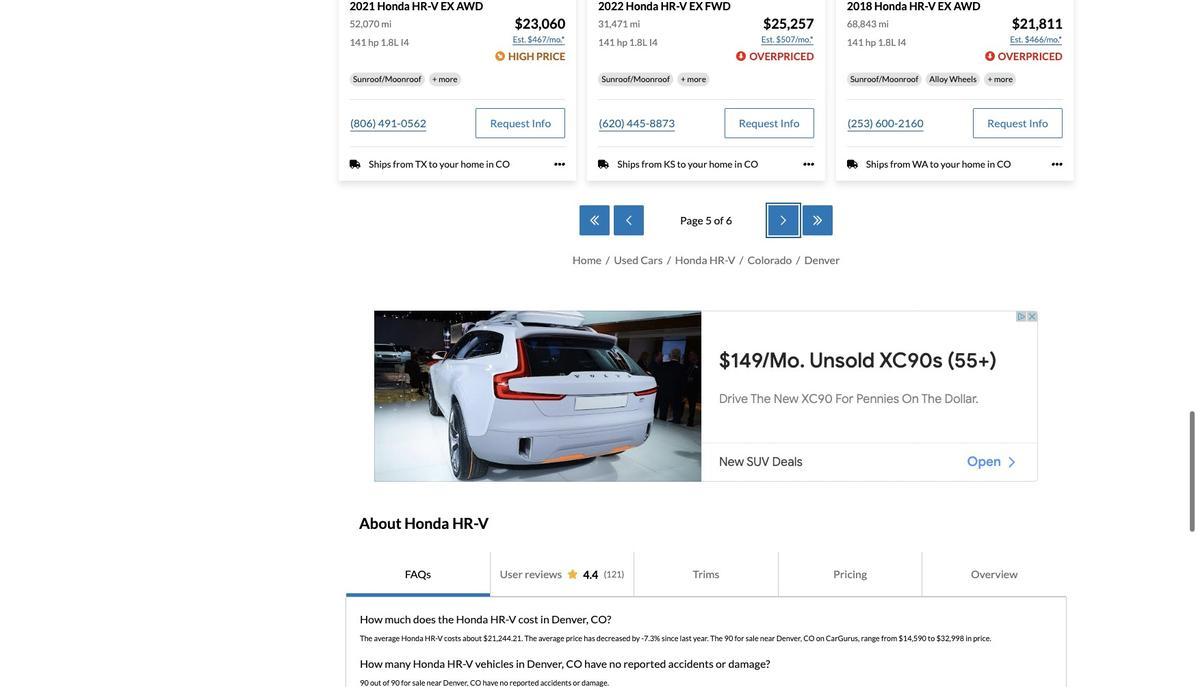 Task type: locate. For each thing, give the bounding box(es) containing it.
1 hp from the left
[[368, 36, 379, 47]]

denver, down cost
[[527, 656, 564, 669]]

ships for $25,257
[[618, 158, 640, 169]]

home right ks
[[709, 158, 733, 169]]

user reviews
[[500, 567, 562, 580]]

info
[[532, 116, 551, 129], [781, 116, 800, 129], [1029, 116, 1048, 129]]

1 vertical spatial how
[[360, 656, 383, 669]]

1 horizontal spatial info
[[781, 116, 800, 129]]

accidents down how many honda hr-v vehicles in denver, co have no reported accidents or damage?
[[540, 677, 572, 686]]

i4 inside 68,843 mi 141 hp 1.8l i4
[[898, 36, 906, 47]]

denver,
[[552, 612, 589, 625], [777, 633, 802, 642], [527, 656, 564, 669], [443, 677, 469, 686]]

1 vertical spatial sale
[[412, 677, 425, 686]]

mi for $23,060
[[381, 17, 392, 29]]

-
[[641, 633, 644, 642]]

141 for $23,060
[[350, 36, 366, 47]]

2 mi from the left
[[630, 17, 640, 29]]

2 home from the left
[[709, 158, 733, 169]]

1 horizontal spatial 1.8l
[[629, 36, 647, 47]]

to for $23,060
[[429, 158, 438, 169]]

your right tx
[[440, 158, 459, 169]]

hp down 68,843
[[866, 36, 876, 47]]

no for near
[[500, 677, 508, 686]]

1 average from the left
[[374, 633, 400, 642]]

2 horizontal spatial your
[[941, 158, 960, 169]]

request info button
[[476, 108, 566, 138], [725, 108, 814, 138], [973, 108, 1063, 138]]

reported down "vehicles"
[[510, 677, 539, 686]]

0 vertical spatial reported
[[624, 656, 666, 669]]

1 more from the left
[[439, 73, 458, 84]]

3 141 from the left
[[847, 36, 864, 47]]

2 horizontal spatial truck image
[[847, 158, 858, 169]]

4 / from the left
[[796, 252, 800, 265]]

0 horizontal spatial i4
[[401, 36, 409, 47]]

has
[[584, 633, 595, 642]]

0 horizontal spatial the
[[360, 633, 373, 642]]

2 ellipsis h image from the left
[[803, 158, 814, 169]]

2 request info button from the left
[[725, 108, 814, 138]]

denver, left on
[[777, 633, 802, 642]]

year.
[[693, 633, 709, 642]]

your for $21,811
[[941, 158, 960, 169]]

2 how from the top
[[360, 656, 383, 669]]

trims
[[693, 567, 720, 580]]

mi inside 31,471 mi 141 hp 1.8l i4
[[630, 17, 640, 29]]

1 horizontal spatial 141
[[598, 36, 615, 47]]

1.8l inside 31,471 mi 141 hp 1.8l i4
[[629, 36, 647, 47]]

cost
[[518, 612, 538, 625]]

info for $21,811
[[1029, 116, 1048, 129]]

the up out
[[360, 633, 373, 642]]

ships left tx
[[369, 158, 391, 169]]

cargurus,
[[826, 633, 860, 642]]

v
[[728, 252, 735, 265], [478, 513, 489, 532], [509, 612, 516, 625], [438, 633, 443, 642], [466, 656, 473, 669]]

1 horizontal spatial mi
[[630, 17, 640, 29]]

0 horizontal spatial have
[[483, 677, 498, 686]]

much
[[385, 612, 411, 625]]

1.8l for $23,060
[[381, 36, 399, 47]]

ellipsis h image for $25,257
[[803, 158, 814, 169]]

90 right year.
[[724, 633, 733, 642]]

request info button for $25,257
[[725, 108, 814, 138]]

home right tx
[[461, 158, 484, 169]]

2 horizontal spatial est.
[[1010, 34, 1023, 44]]

2 horizontal spatial ships
[[866, 158, 889, 169]]

1 request from the left
[[490, 116, 530, 129]]

1 horizontal spatial for
[[735, 633, 744, 642]]

ships down (253) 600-2160 button
[[866, 158, 889, 169]]

ships
[[369, 158, 391, 169], [618, 158, 640, 169], [866, 158, 889, 169]]

the down cost
[[525, 633, 537, 642]]

3 the from the left
[[710, 633, 723, 642]]

0 horizontal spatial your
[[440, 158, 459, 169]]

3 request from the left
[[988, 116, 1027, 129]]

0 horizontal spatial more
[[439, 73, 458, 84]]

1 horizontal spatial +
[[681, 73, 686, 84]]

to right wa
[[930, 158, 939, 169]]

$21,811
[[1012, 15, 1063, 31]]

since
[[662, 633, 679, 642]]

hp inside 31,471 mi 141 hp 1.8l i4
[[617, 36, 628, 47]]

3 ships from the left
[[866, 158, 889, 169]]

request info button for $23,060
[[476, 108, 566, 138]]

0 horizontal spatial home
[[461, 158, 484, 169]]

by
[[632, 633, 640, 642]]

2160
[[898, 116, 924, 129]]

accidents for damage?
[[668, 656, 714, 669]]

31,471 mi 141 hp 1.8l i4
[[598, 17, 658, 47]]

68,843 mi 141 hp 1.8l i4
[[847, 17, 906, 47]]

1 horizontal spatial your
[[688, 158, 707, 169]]

3 your from the left
[[941, 158, 960, 169]]

tab list inside "about honda hr-v" element
[[346, 551, 1067, 597]]

price
[[536, 49, 566, 62]]

/ left denver
[[796, 252, 800, 265]]

est. down $21,811
[[1010, 34, 1023, 44]]

1 horizontal spatial est.
[[762, 34, 775, 44]]

average left "price"
[[539, 633, 564, 642]]

1 vertical spatial reported
[[510, 677, 539, 686]]

i4 for $25,257
[[649, 36, 658, 47]]

sunroof/moonroof up (620) 445-8873
[[602, 73, 670, 84]]

0 horizontal spatial ships
[[369, 158, 391, 169]]

141
[[350, 36, 366, 47], [598, 36, 615, 47], [847, 36, 864, 47]]

truck image down (620)
[[598, 158, 609, 169]]

truck image
[[350, 158, 361, 169], [598, 158, 609, 169], [847, 158, 858, 169]]

1 vertical spatial accidents
[[540, 677, 572, 686]]

3 request info from the left
[[988, 116, 1048, 129]]

2 horizontal spatial request
[[988, 116, 1027, 129]]

$14,590
[[899, 633, 927, 642]]

0 horizontal spatial average
[[374, 633, 400, 642]]

2 est. from the left
[[762, 34, 775, 44]]

(620)
[[599, 116, 625, 129]]

2 more from the left
[[687, 73, 706, 84]]

i4 inside 52,070 mi 141 hp 1.8l i4
[[401, 36, 409, 47]]

mi for $21,811
[[879, 17, 889, 29]]

121
[[607, 568, 622, 579]]

141 inside 68,843 mi 141 hp 1.8l i4
[[847, 36, 864, 47]]

0 horizontal spatial of
[[383, 677, 390, 686]]

from for $21,811
[[890, 158, 911, 169]]

or left damage?
[[716, 656, 726, 669]]

have
[[585, 656, 607, 669], [483, 677, 498, 686]]

your right ks
[[688, 158, 707, 169]]

1 home from the left
[[461, 158, 484, 169]]

from left ks
[[642, 158, 662, 169]]

/ left used
[[606, 252, 610, 265]]

high price
[[508, 49, 566, 62]]

reported
[[624, 656, 666, 669], [510, 677, 539, 686]]

2 1.8l from the left
[[629, 36, 647, 47]]

for up damage?
[[735, 633, 744, 642]]

2 request info from the left
[[739, 116, 800, 129]]

3 1.8l from the left
[[878, 36, 896, 47]]

2 i4 from the left
[[649, 36, 658, 47]]

2 + more from the left
[[681, 73, 706, 84]]

how up out
[[360, 656, 383, 669]]

1 i4 from the left
[[401, 36, 409, 47]]

2 horizontal spatial +
[[988, 73, 993, 84]]

90 out of 90 for sale near denver, co have no reported accidents or damage.
[[360, 677, 609, 686]]

sale right out
[[412, 677, 425, 686]]

est. inside $25,257 est. $507/mo.*
[[762, 34, 775, 44]]

1 vertical spatial for
[[401, 677, 411, 686]]

2 your from the left
[[688, 158, 707, 169]]

denver, down costs
[[443, 677, 469, 686]]

0 horizontal spatial near
[[427, 677, 442, 686]]

truck image down (253)
[[847, 158, 858, 169]]

+ more for $23,060
[[432, 73, 458, 84]]

est. inside "$23,060 est. $467/mo.*"
[[513, 34, 526, 44]]

in for wa
[[987, 158, 995, 169]]

your right wa
[[941, 158, 960, 169]]

overpriced down est. $466/mo.* button
[[998, 49, 1063, 62]]

1 sunroof/moonroof from the left
[[353, 73, 421, 84]]

0 vertical spatial near
[[760, 633, 775, 642]]

how many honda hr-v vehicles in denver, co have no reported accidents or damage?
[[360, 656, 770, 669]]

home
[[461, 158, 484, 169], [709, 158, 733, 169], [962, 158, 986, 169]]

2 horizontal spatial 141
[[847, 36, 864, 47]]

1 est. from the left
[[513, 34, 526, 44]]

near right out
[[427, 677, 442, 686]]

3 sunroof/moonroof from the left
[[850, 73, 919, 84]]

0 vertical spatial no
[[609, 656, 622, 669]]

overview tab
[[923, 552, 1066, 596]]

overview
[[971, 567, 1018, 580]]

1 vertical spatial no
[[500, 677, 508, 686]]

2 the from the left
[[525, 633, 537, 642]]

home for $25,257
[[709, 158, 733, 169]]

mi
[[381, 17, 392, 29], [630, 17, 640, 29], [879, 17, 889, 29]]

to for $21,811
[[930, 158, 939, 169]]

0 horizontal spatial truck image
[[350, 158, 361, 169]]

overpriced down "est. $507/mo.*" button
[[750, 49, 814, 62]]

0 horizontal spatial reported
[[510, 677, 539, 686]]

2 horizontal spatial 90
[[724, 633, 733, 642]]

90 left out
[[360, 677, 369, 686]]

about
[[359, 513, 402, 532]]

request
[[490, 116, 530, 129], [739, 116, 778, 129], [988, 116, 1027, 129]]

0 horizontal spatial request info button
[[476, 108, 566, 138]]

price.
[[973, 633, 992, 642]]

0 horizontal spatial overpriced
[[750, 49, 814, 62]]

68,843
[[847, 17, 877, 29]]

2 horizontal spatial request info
[[988, 116, 1048, 129]]

3 request info button from the left
[[973, 108, 1063, 138]]

4.4 ( 121 )
[[583, 567, 624, 580]]

vehicles
[[475, 656, 514, 669]]

2 horizontal spatial home
[[962, 158, 986, 169]]

honda right the many
[[413, 656, 445, 669]]

2 horizontal spatial 1.8l
[[878, 36, 896, 47]]

3 est. from the left
[[1010, 34, 1023, 44]]

2 + from the left
[[681, 73, 686, 84]]

3 i4 from the left
[[898, 36, 906, 47]]

honda down does
[[401, 633, 423, 642]]

1 horizontal spatial accidents
[[668, 656, 714, 669]]

sale up damage?
[[746, 633, 759, 642]]

0 vertical spatial how
[[360, 612, 383, 625]]

0 horizontal spatial + more
[[432, 73, 458, 84]]

to for $25,257
[[677, 158, 686, 169]]

1 overpriced from the left
[[750, 49, 814, 62]]

1 1.8l from the left
[[381, 36, 399, 47]]

sunroof/moonroof up (253) 600-2160
[[850, 73, 919, 84]]

the right year.
[[710, 633, 723, 642]]

2 average from the left
[[539, 633, 564, 642]]

1 horizontal spatial the
[[525, 633, 537, 642]]

from left tx
[[393, 158, 413, 169]]

1 horizontal spatial request
[[739, 116, 778, 129]]

honda
[[675, 252, 707, 265], [404, 513, 449, 532], [456, 612, 488, 625], [401, 633, 423, 642], [413, 656, 445, 669]]

to right tx
[[429, 158, 438, 169]]

mi inside 52,070 mi 141 hp 1.8l i4
[[381, 17, 392, 29]]

1 horizontal spatial + more
[[681, 73, 706, 84]]

in for ks
[[735, 158, 742, 169]]

0 vertical spatial or
[[716, 656, 726, 669]]

1 horizontal spatial truck image
[[598, 158, 609, 169]]

141 inside 52,070 mi 141 hp 1.8l i4
[[350, 36, 366, 47]]

average down much
[[374, 633, 400, 642]]

hp down 31,471
[[617, 36, 628, 47]]

about
[[463, 633, 482, 642]]

90 down the many
[[391, 677, 400, 686]]

/ right the cars
[[667, 252, 671, 265]]

near up damage?
[[760, 633, 775, 642]]

3 hp from the left
[[866, 36, 876, 47]]

truck image down "(806)"
[[350, 158, 361, 169]]

1.8l inside 52,070 mi 141 hp 1.8l i4
[[381, 36, 399, 47]]

ships left ks
[[618, 158, 640, 169]]

truck image for $23,060
[[350, 158, 361, 169]]

request info button for $21,811
[[973, 108, 1063, 138]]

3 mi from the left
[[879, 17, 889, 29]]

1 horizontal spatial home
[[709, 158, 733, 169]]

1 + more from the left
[[432, 73, 458, 84]]

1 horizontal spatial ships
[[618, 158, 640, 169]]

2 request from the left
[[739, 116, 778, 129]]

request for $23,060
[[490, 116, 530, 129]]

2 horizontal spatial the
[[710, 633, 723, 642]]

1.8l inside 68,843 mi 141 hp 1.8l i4
[[878, 36, 896, 47]]

0 vertical spatial have
[[585, 656, 607, 669]]

2 141 from the left
[[598, 36, 615, 47]]

1 request info from the left
[[490, 116, 551, 129]]

sunroof/moonroof for $21,811
[[850, 73, 919, 84]]

decreased
[[597, 633, 631, 642]]

141 down 31,471
[[598, 36, 615, 47]]

0 horizontal spatial request info
[[490, 116, 551, 129]]

many
[[385, 656, 411, 669]]

from left wa
[[890, 158, 911, 169]]

ellipsis h image
[[1052, 158, 1063, 169]]

hp for $23,060
[[368, 36, 379, 47]]

0 horizontal spatial ellipsis h image
[[555, 158, 566, 169]]

7.3%
[[644, 633, 660, 642]]

mi right 52,070
[[381, 17, 392, 29]]

hp inside 52,070 mi 141 hp 1.8l i4
[[368, 36, 379, 47]]

1 horizontal spatial request info
[[739, 116, 800, 129]]

of inside "about honda hr-v" element
[[383, 677, 390, 686]]

5
[[706, 213, 712, 226]]

1 truck image from the left
[[350, 158, 361, 169]]

141 down 68,843
[[847, 36, 864, 47]]

1 mi from the left
[[381, 17, 392, 29]]

$25,257 est. $507/mo.*
[[762, 15, 814, 44]]

of
[[714, 213, 724, 226], [383, 677, 390, 686]]

141 down 52,070
[[350, 36, 366, 47]]

2 ships from the left
[[618, 158, 640, 169]]

how
[[360, 612, 383, 625], [360, 656, 383, 669]]

have up damage.
[[585, 656, 607, 669]]

mi right 31,471
[[630, 17, 640, 29]]

est. for $25,257
[[762, 34, 775, 44]]

ellipsis h image
[[555, 158, 566, 169], [803, 158, 814, 169]]

to right ks
[[677, 158, 686, 169]]

2 horizontal spatial mi
[[879, 17, 889, 29]]

$25,257
[[763, 15, 814, 31]]

/ left colorado link
[[740, 252, 744, 265]]

i4 inside 31,471 mi 141 hp 1.8l i4
[[649, 36, 658, 47]]

1 vertical spatial or
[[573, 677, 580, 686]]

or for damage?
[[716, 656, 726, 669]]

hp down 52,070
[[368, 36, 379, 47]]

0 horizontal spatial request
[[490, 116, 530, 129]]

0 horizontal spatial info
[[532, 116, 551, 129]]

from right range
[[881, 633, 897, 642]]

more for $25,257
[[687, 73, 706, 84]]

have for in
[[585, 656, 607, 669]]

1 horizontal spatial hp
[[617, 36, 628, 47]]

1 horizontal spatial of
[[714, 213, 724, 226]]

mi right 68,843
[[879, 17, 889, 29]]

1 vertical spatial of
[[383, 677, 390, 686]]

1 horizontal spatial sale
[[746, 633, 759, 642]]

reported for damage.
[[510, 677, 539, 686]]

overpriced for $25,257
[[750, 49, 814, 62]]

445-
[[627, 116, 650, 129]]

no down the decreased
[[609, 656, 622, 669]]

accidents down 'last'
[[668, 656, 714, 669]]

from
[[393, 158, 413, 169], [642, 158, 662, 169], [890, 158, 911, 169], [881, 633, 897, 642]]

0 horizontal spatial 90
[[360, 677, 369, 686]]

reported down -
[[624, 656, 666, 669]]

est. up high
[[513, 34, 526, 44]]

or left damage.
[[573, 677, 580, 686]]

3 more from the left
[[994, 73, 1013, 84]]

0 horizontal spatial mi
[[381, 17, 392, 29]]

from for $25,257
[[642, 158, 662, 169]]

2 horizontal spatial i4
[[898, 36, 906, 47]]

141 inside 31,471 mi 141 hp 1.8l i4
[[598, 36, 615, 47]]

does
[[413, 612, 436, 625]]

0 horizontal spatial est.
[[513, 34, 526, 44]]

1 ellipsis h image from the left
[[555, 158, 566, 169]]

overpriced
[[750, 49, 814, 62], [998, 49, 1063, 62]]

/
[[606, 252, 610, 265], [667, 252, 671, 265], [740, 252, 744, 265], [796, 252, 800, 265]]

tab list
[[346, 551, 1067, 597]]

2 truck image from the left
[[598, 158, 609, 169]]

2 horizontal spatial sunroof/moonroof
[[850, 73, 919, 84]]

1 horizontal spatial near
[[760, 633, 775, 642]]

request info
[[490, 116, 551, 129], [739, 116, 800, 129], [988, 116, 1048, 129]]

1 horizontal spatial or
[[716, 656, 726, 669]]

+ more
[[432, 73, 458, 84], [681, 73, 706, 84], [988, 73, 1013, 84]]

3 truck image from the left
[[847, 158, 858, 169]]

0 horizontal spatial +
[[432, 73, 437, 84]]

chevron double right image
[[811, 214, 825, 225]]

1 vertical spatial have
[[483, 677, 498, 686]]

2 hp from the left
[[617, 36, 628, 47]]

est.
[[513, 34, 526, 44], [762, 34, 775, 44], [1010, 34, 1023, 44]]

high
[[508, 49, 534, 62]]

1 info from the left
[[532, 116, 551, 129]]

the
[[438, 612, 454, 625]]

how for how many honda hr-v vehicles in denver, co have no reported accidents or damage?
[[360, 656, 383, 669]]

2 horizontal spatial + more
[[988, 73, 1013, 84]]

1.8l
[[381, 36, 399, 47], [629, 36, 647, 47], [878, 36, 896, 47]]

3 info from the left
[[1029, 116, 1048, 129]]

hp for $25,257
[[617, 36, 628, 47]]

1 horizontal spatial overpriced
[[998, 49, 1063, 62]]

1 horizontal spatial have
[[585, 656, 607, 669]]

2 sunroof/moonroof from the left
[[602, 73, 670, 84]]

2 horizontal spatial info
[[1029, 116, 1048, 129]]

(253) 600-2160 button
[[847, 108, 924, 138]]

1 horizontal spatial ellipsis h image
[[803, 158, 814, 169]]

for down the many
[[401, 677, 411, 686]]

1 horizontal spatial no
[[609, 656, 622, 669]]

1 request info button from the left
[[476, 108, 566, 138]]

truck image for $25,257
[[598, 158, 609, 169]]

3 + from the left
[[988, 73, 993, 84]]

accidents for damage.
[[540, 677, 572, 686]]

in for tx
[[486, 158, 494, 169]]

to right $14,590
[[928, 633, 935, 642]]

damage?
[[728, 656, 770, 669]]

0 horizontal spatial 141
[[350, 36, 366, 47]]

denver, up "price"
[[552, 612, 589, 625]]

of right 5
[[714, 213, 724, 226]]

3 home from the left
[[962, 158, 986, 169]]

no
[[609, 656, 622, 669], [500, 677, 508, 686]]

0 horizontal spatial sunroof/moonroof
[[353, 73, 421, 84]]

1 your from the left
[[440, 158, 459, 169]]

1 horizontal spatial more
[[687, 73, 706, 84]]

$21,811 est. $466/mo.*
[[1010, 15, 1063, 44]]

how left much
[[360, 612, 383, 625]]

0 vertical spatial for
[[735, 633, 744, 642]]

est. down "$25,257"
[[762, 34, 775, 44]]

request info for $25,257
[[739, 116, 800, 129]]

honda up about
[[456, 612, 488, 625]]

how for how much does the honda hr-v cost in denver, co?
[[360, 612, 383, 625]]

$32,998
[[937, 633, 964, 642]]

1 how from the top
[[360, 612, 383, 625]]

alloy
[[930, 73, 948, 84]]

1 horizontal spatial sunroof/moonroof
[[602, 73, 670, 84]]

sunroof/moonroof up (806) 491-0562 on the top left of the page
[[353, 73, 421, 84]]

0 horizontal spatial 1.8l
[[381, 36, 399, 47]]

1 ships from the left
[[369, 158, 391, 169]]

accidents
[[668, 656, 714, 669], [540, 677, 572, 686]]

0 horizontal spatial no
[[500, 677, 508, 686]]

no down "vehicles"
[[500, 677, 508, 686]]

last
[[680, 633, 692, 642]]

hp inside 68,843 mi 141 hp 1.8l i4
[[866, 36, 876, 47]]

0 vertical spatial accidents
[[668, 656, 714, 669]]

1 the from the left
[[360, 633, 373, 642]]

of for out
[[383, 677, 390, 686]]

of right out
[[383, 677, 390, 686]]

2 horizontal spatial request info button
[[973, 108, 1063, 138]]

1 / from the left
[[606, 252, 610, 265]]

overpriced for $21,811
[[998, 49, 1063, 62]]

2 horizontal spatial more
[[994, 73, 1013, 84]]

$23,060
[[515, 15, 566, 31]]

1 141 from the left
[[350, 36, 366, 47]]

have down "vehicles"
[[483, 677, 498, 686]]

tab list containing faqs
[[346, 551, 1067, 597]]

2 overpriced from the left
[[998, 49, 1063, 62]]

0 vertical spatial of
[[714, 213, 724, 226]]

1 horizontal spatial i4
[[649, 36, 658, 47]]

0 horizontal spatial accidents
[[540, 677, 572, 686]]

2 info from the left
[[781, 116, 800, 129]]

est. inside $21,811 est. $466/mo.*
[[1010, 34, 1023, 44]]

home right wa
[[962, 158, 986, 169]]

52,070
[[350, 17, 380, 29]]

0 horizontal spatial hp
[[368, 36, 379, 47]]

mi inside 68,843 mi 141 hp 1.8l i4
[[879, 17, 889, 29]]

ships for $23,060
[[369, 158, 391, 169]]

page
[[680, 213, 704, 226]]

or
[[716, 656, 726, 669], [573, 677, 580, 686]]

faqs
[[405, 567, 431, 580]]

1 + from the left
[[432, 73, 437, 84]]

0 horizontal spatial or
[[573, 677, 580, 686]]

1 horizontal spatial reported
[[624, 656, 666, 669]]

trims tab
[[635, 552, 779, 596]]



Task type: describe. For each thing, give the bounding box(es) containing it.
i4 for $21,811
[[898, 36, 906, 47]]

sunroof/moonroof for $25,257
[[602, 73, 670, 84]]

page 5 of 6
[[680, 213, 732, 226]]

from inside "about honda hr-v" element
[[881, 633, 897, 642]]

request for $25,257
[[739, 116, 778, 129]]

pricing tab
[[779, 552, 923, 596]]

colorado link
[[748, 252, 792, 265]]

to inside "about honda hr-v" element
[[928, 633, 935, 642]]

ships from wa to your home in co
[[866, 158, 1011, 169]]

4.4
[[583, 567, 598, 580]]

star image
[[568, 569, 578, 578]]

(806) 491-0562 button
[[350, 108, 427, 138]]

ships for $21,811
[[866, 158, 889, 169]]

your for $25,257
[[688, 158, 707, 169]]

pricing
[[834, 567, 867, 580]]

(253) 600-2160
[[848, 116, 924, 129]]

ellipsis h image for $23,060
[[555, 158, 566, 169]]

more for $23,060
[[439, 73, 458, 84]]

your for $23,060
[[440, 158, 459, 169]]

info for $23,060
[[532, 116, 551, 129]]

0562
[[401, 116, 426, 129]]

ships from ks to your home in co
[[618, 158, 758, 169]]

ks
[[664, 158, 675, 169]]

how much does the honda hr-v cost in denver, co?
[[360, 612, 611, 625]]

honda right the cars
[[675, 252, 707, 265]]

$23,060 est. $467/mo.*
[[513, 15, 566, 44]]

reported for damage?
[[624, 656, 666, 669]]

ships from tx to your home in co
[[369, 158, 510, 169]]

truck image for $21,811
[[847, 158, 858, 169]]

used cars link
[[614, 252, 663, 265]]

(806) 491-0562
[[350, 116, 426, 129]]

(253)
[[848, 116, 873, 129]]

+ for $23,060
[[432, 73, 437, 84]]

reviews
[[525, 567, 562, 580]]

sunroof/moonroof for $23,060
[[353, 73, 421, 84]]

the average honda hr-v costs about $21,244.21. the average price has decreased by -7.3% since last year. the 90 for sale near denver, co on cargurus, range from $14,590 to $32,998 in price.
[[360, 633, 992, 642]]

denver
[[804, 252, 840, 265]]

141 for $21,811
[[847, 36, 864, 47]]

range
[[861, 633, 880, 642]]

$507/mo.*
[[776, 34, 814, 44]]

+ more for $25,257
[[681, 73, 706, 84]]

of for 5
[[714, 213, 724, 226]]

about honda hr-v
[[359, 513, 489, 532]]

home for $23,060
[[461, 158, 484, 169]]

1.8l for $25,257
[[629, 36, 647, 47]]

request info for $21,811
[[988, 116, 1048, 129]]

no for in
[[609, 656, 622, 669]]

user
[[500, 567, 523, 580]]

honda hr-v link
[[675, 252, 735, 265]]

home for $21,811
[[962, 158, 986, 169]]

(620) 445-8873 button
[[598, 108, 676, 138]]

)
[[622, 568, 624, 579]]

+ for $25,257
[[681, 73, 686, 84]]

damage.
[[582, 677, 609, 686]]

out
[[370, 677, 381, 686]]

(620) 445-8873
[[599, 116, 675, 129]]

alloy wheels
[[930, 73, 977, 84]]

1 vertical spatial near
[[427, 677, 442, 686]]

1 horizontal spatial 90
[[391, 677, 400, 686]]

i4 for $23,060
[[401, 36, 409, 47]]

request info for $23,060
[[490, 116, 551, 129]]

home
[[573, 252, 602, 265]]

chevron right image
[[777, 214, 791, 225]]

est. for $21,811
[[1010, 34, 1023, 44]]

info for $25,257
[[781, 116, 800, 129]]

chevron left image
[[622, 214, 636, 225]]

wheels
[[950, 73, 977, 84]]

$466/mo.*
[[1025, 34, 1062, 44]]

est. $466/mo.* button
[[1010, 32, 1063, 46]]

8873
[[650, 116, 675, 129]]

advertisement element
[[374, 310, 1038, 481]]

52,070 mi 141 hp 1.8l i4
[[350, 17, 409, 47]]

hp for $21,811
[[866, 36, 876, 47]]

31,471
[[598, 17, 628, 29]]

chevron double left image
[[588, 214, 602, 225]]

3 / from the left
[[740, 252, 744, 265]]

600-
[[875, 116, 898, 129]]

1.8l for $21,811
[[878, 36, 896, 47]]

est. $467/mo.* button
[[512, 32, 566, 46]]

tx
[[415, 158, 427, 169]]

home / used cars / honda hr-v / colorado / denver
[[573, 252, 840, 265]]

cars
[[641, 252, 663, 265]]

6
[[726, 213, 732, 226]]

wa
[[912, 158, 928, 169]]

0 horizontal spatial for
[[401, 677, 411, 686]]

0 horizontal spatial sale
[[412, 677, 425, 686]]

est. for $23,060
[[513, 34, 526, 44]]

3 + more from the left
[[988, 73, 1013, 84]]

on
[[816, 633, 825, 642]]

mi for $25,257
[[630, 17, 640, 29]]

(806)
[[350, 116, 376, 129]]

home link
[[573, 252, 602, 265]]

$21,244.21.
[[483, 633, 523, 642]]

costs
[[444, 633, 461, 642]]

request for $21,811
[[988, 116, 1027, 129]]

0 vertical spatial sale
[[746, 633, 759, 642]]

est. $507/mo.* button
[[761, 32, 814, 46]]

co?
[[591, 612, 611, 625]]

from for $23,060
[[393, 158, 413, 169]]

used
[[614, 252, 639, 265]]

2 / from the left
[[667, 252, 671, 265]]

491-
[[378, 116, 401, 129]]

price
[[566, 633, 583, 642]]

colorado
[[748, 252, 792, 265]]

$467/mo.*
[[528, 34, 565, 44]]

about honda hr-v element
[[332, 487, 1081, 687]]

(
[[604, 568, 607, 579]]

or for damage.
[[573, 677, 580, 686]]

141 for $25,257
[[598, 36, 615, 47]]

faqs tab
[[346, 552, 490, 596]]

have for near
[[483, 677, 498, 686]]

honda right about
[[404, 513, 449, 532]]

in for honda
[[516, 656, 525, 669]]



Task type: vqa. For each thing, say whether or not it's contained in the screenshot.
for to the right
yes



